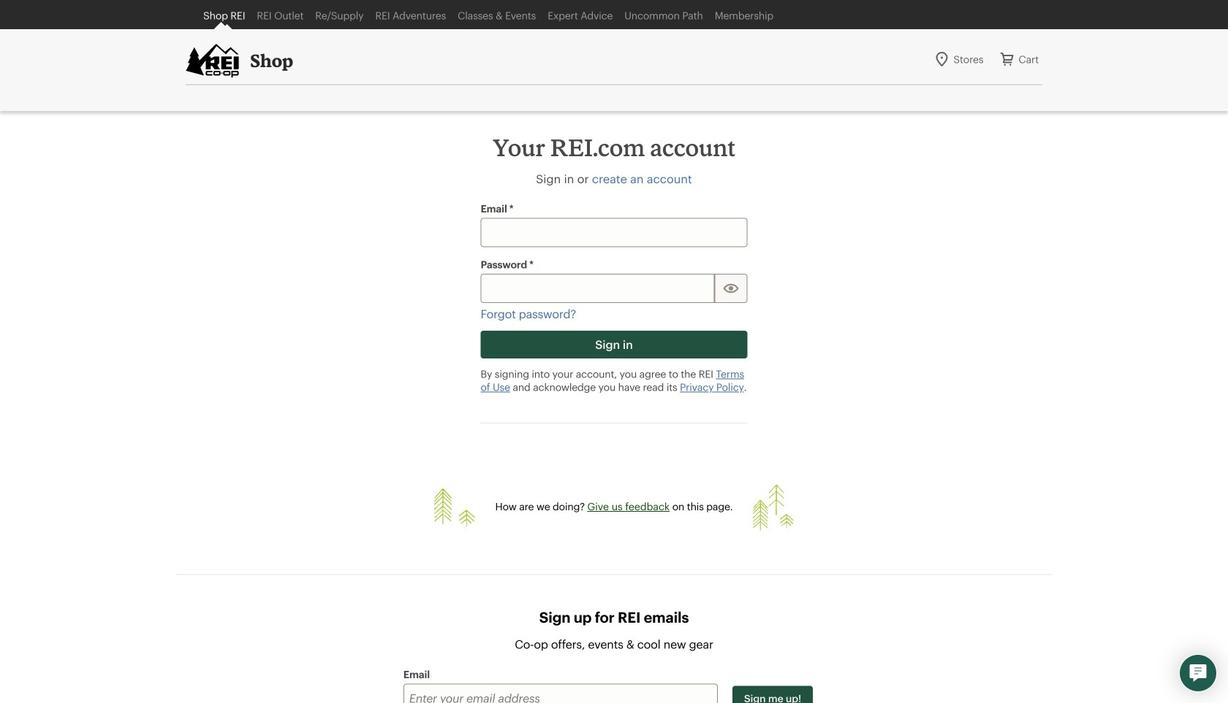 Task type: vqa. For each thing, say whether or not it's contained in the screenshot.
outfit on the left bottom
no



Task type: locate. For each thing, give the bounding box(es) containing it.
go to rei.com home page image
[[186, 43, 239, 78]]

None password field
[[481, 274, 715, 303]]

Enter your email address email field
[[403, 684, 718, 704]]

2  image from the left
[[753, 485, 794, 531]]

 image
[[434, 485, 475, 531], [753, 485, 794, 531]]

banner
[[0, 0, 1228, 111]]

0 horizontal spatial  image
[[434, 485, 475, 531]]

1 horizontal spatial  image
[[753, 485, 794, 531]]

show password image
[[722, 280, 740, 298]]

None email field
[[481, 218, 747, 247]]

footer
[[0, 442, 1228, 704]]



Task type: describe. For each thing, give the bounding box(es) containing it.
live chat image
[[1189, 665, 1207, 683]]

1  image from the left
[[434, 485, 475, 531]]



